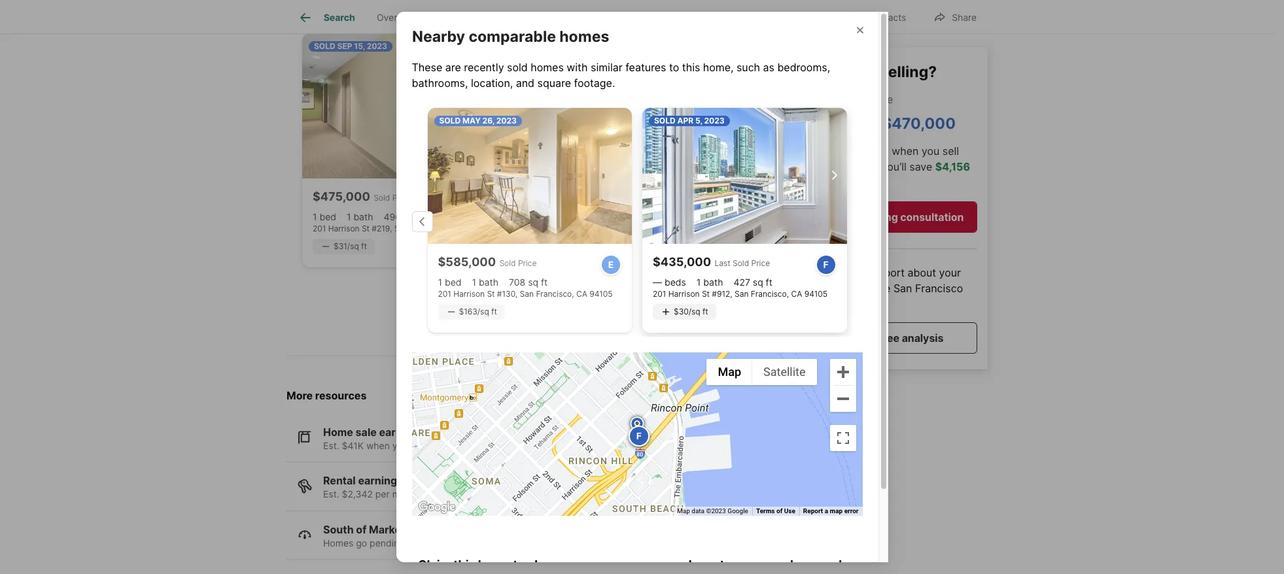 Task type: locate. For each thing, give the bounding box(es) containing it.
harrison for #130,
[[454, 289, 485, 299]]

price for $615,000
[[619, 193, 638, 203]]

details
[[480, 12, 508, 23]]

of inside south of market real estate market homes go pending in 58 days
[[356, 523, 367, 536]]

0 horizontal spatial when
[[366, 440, 390, 451]]

san down "544 sq ft"
[[624, 224, 638, 233]]

st left the #219,
[[362, 224, 370, 233]]

request a free analysis button
[[794, 323, 978, 355]]

comparable down details
[[469, 27, 556, 46]]

0 horizontal spatial a
[[825, 508, 829, 515]]

get an in-depth report about your home value and the
[[794, 267, 962, 296]]

value down report a map error in the right of the page
[[826, 558, 857, 572]]

a for selling
[[857, 211, 863, 224]]

to inside these are recently sold homes with similar features to this home, such as bedrooms, bathrooms, location, and square footage.
[[670, 61, 680, 74]]

94105
[[464, 224, 487, 233], [693, 224, 717, 233], [590, 289, 613, 299], [805, 289, 828, 299]]

and inside claim this home to choose your own comps and create your own home value estimate.
[[671, 558, 692, 572]]

0 horizontal spatial e
[[609, 259, 614, 270]]

harrison down beds
[[669, 289, 700, 299]]

sq right 427
[[753, 277, 764, 288]]

0 horizontal spatial sell
[[411, 440, 425, 451]]

next image
[[742, 141, 763, 162]]

1 bed for $475,000
[[313, 211, 336, 222]]

property
[[440, 12, 477, 23]]

sq up the 201 harrison st #130, san francisco, ca 94105
[[528, 277, 539, 288]]

201 down $475,000
[[313, 224, 326, 233]]

2 horizontal spatial and
[[854, 283, 872, 296]]

0 horizontal spatial your
[[573, 558, 599, 572]]

0 vertical spatial e
[[609, 259, 614, 270]]

price for last
[[752, 258, 770, 268]]

sale for estimated
[[846, 93, 866, 107]]

bed down $475,000
[[320, 211, 336, 222]]

of up price
[[862, 63, 877, 81]]

to left choose
[[513, 558, 525, 572]]

estimate.
[[610, 573, 665, 575]]

earnings up per
[[358, 475, 403, 488]]

in left 58
[[408, 538, 415, 549]]

0 vertical spatial a
[[857, 211, 863, 224]]

2023 right 26,
[[497, 116, 517, 125]]

map left data
[[677, 508, 690, 515]]

1 horizontal spatial on
[[554, 302, 567, 315]]

map for map
[[718, 365, 742, 379]]

sep left 15,
[[337, 41, 352, 51]]

0 vertical spatial sale
[[846, 93, 866, 107]]

201 for 201 harrison st #219, san francisco, ca 94105
[[313, 224, 326, 233]]

2 horizontal spatial your
[[940, 267, 962, 280]]

francisco, down the 496 sq ft
[[411, 224, 449, 233]]

1 horizontal spatial sale
[[846, 93, 866, 107]]

menu bar containing map
[[707, 359, 817, 385]]

0 horizontal spatial this
[[454, 558, 476, 572]]

homes down history
[[559, 27, 609, 46]]

1 horizontal spatial 1 bed
[[438, 277, 462, 288]]

201 down $585,000
[[438, 289, 452, 299]]

1 horizontal spatial e
[[637, 430, 642, 442]]

previous button image
[[648, 168, 664, 183]]

bath down $475,000 sold price
[[354, 211, 373, 222]]

next button image
[[826, 168, 842, 183]]

on
[[554, 302, 567, 315], [455, 489, 465, 500]]

1 bath for 544 sq ft
[[575, 211, 601, 222]]

redfin right the
[[309, 2, 340, 15]]

0 vertical spatial value
[[825, 283, 851, 296]]

1 bath up #912,
[[697, 277, 724, 288]]

you inside reach more buyers when you sell with redfin. plus, you'll save
[[922, 145, 940, 158]]

previous image
[[412, 211, 433, 232]]

and inside these are recently sold homes with similar features to this home, such as bedrooms, bathrooms, location, and square footage.
[[516, 76, 535, 89]]

6
[[415, 2, 422, 15]]

location,
[[471, 76, 513, 89]]

facts right public on the top
[[656, 12, 680, 23]]

comparable inside rental earnings est. $2,342 per month, based on comparable rentals
[[468, 489, 519, 500]]

0 horizontal spatial and
[[516, 76, 535, 89]]

san right the
[[894, 283, 913, 296]]

more
[[287, 389, 313, 402]]

an
[[815, 267, 827, 280]]

0 vertical spatial of
[[862, 63, 877, 81]]

between
[[562, 2, 605, 15]]

1 bed down $475,000
[[313, 211, 336, 222]]

sq for 708
[[528, 277, 539, 288]]

1 horizontal spatial bed
[[445, 277, 462, 288]]

1 vertical spatial this
[[454, 558, 476, 572]]

on down the 201 harrison st #130, san francisco, ca 94105
[[554, 302, 567, 315]]

price up "544 sq ft"
[[619, 193, 638, 203]]

1 est. from the top
[[323, 440, 339, 451]]

e
[[609, 259, 614, 270], [637, 430, 642, 442]]

san down the 496 sq ft
[[394, 224, 409, 233]]

sold
[[374, 193, 390, 203], [600, 193, 617, 203], [500, 258, 516, 268], [733, 258, 750, 268]]

0 vertical spatial with
[[567, 61, 588, 74]]

2 vertical spatial a
[[825, 508, 829, 515]]

2 est. from the top
[[323, 489, 339, 500]]

this left home,
[[682, 61, 701, 74]]

2 horizontal spatial a
[[872, 332, 878, 346]]

a right report at bottom
[[825, 508, 829, 515]]

your right choose
[[573, 558, 599, 572]]

1 vertical spatial map
[[830, 508, 843, 515]]

1 horizontal spatial when
[[892, 145, 919, 158]]

1 bath up #130,
[[472, 277, 499, 288]]

home up market.
[[794, 283, 822, 296]]

1 vertical spatial f
[[637, 430, 642, 442]]

map
[[570, 302, 592, 315], [830, 508, 843, 515]]

bed for $475,000
[[320, 211, 336, 222]]

0 horizontal spatial on
[[455, 489, 465, 500]]

st left #912,
[[702, 289, 710, 299]]

bed inside 'nearby comparable homes' dialog
[[445, 277, 462, 288]]

sep left 8,
[[565, 41, 580, 51]]

1 vertical spatial a
[[872, 332, 878, 346]]

market
[[464, 523, 500, 536]]

2 vertical spatial and
[[671, 558, 692, 572]]

homes up square
[[531, 61, 564, 74]]

report a map error
[[804, 508, 859, 515]]

earnings
[[379, 426, 424, 439], [358, 475, 403, 488]]

1 vertical spatial to
[[670, 61, 680, 74]]

photo of 201 harrison st #130, san francisco, ca 94105 image
[[428, 108, 632, 244]]

#912,
[[712, 289, 733, 299]]

1 vertical spatial earnings
[[358, 475, 403, 488]]

sold up 544
[[600, 193, 617, 203]]

1 vertical spatial sell
[[411, 440, 425, 451]]

more
[[828, 145, 853, 158]]

tab list
[[287, 0, 757, 33]]

comparable up "market"
[[468, 489, 519, 500]]

map for map data ©2023 google
[[677, 508, 690, 515]]

0 horizontal spatial f
[[637, 430, 642, 442]]

1 horizontal spatial to
[[642, 2, 652, 15]]

2 horizontal spatial of
[[862, 63, 877, 81]]

get
[[794, 267, 812, 280]]

0 vertical spatial you
[[922, 145, 940, 158]]

0 horizontal spatial 1 bed
[[313, 211, 336, 222]]

2023 for $585,000
[[497, 116, 517, 125]]

request
[[827, 332, 869, 346]]

sold left may
[[440, 116, 461, 125]]

overview
[[377, 12, 418, 23]]

apr
[[678, 116, 694, 125]]

2 horizontal spatial with
[[794, 161, 815, 174]]

favorite
[[784, 11, 819, 23]]

ca down $142/sq ft
[[577, 289, 588, 299]]

reach
[[794, 145, 825, 158]]

1 horizontal spatial sep
[[565, 41, 580, 51]]

1 horizontal spatial you
[[922, 145, 940, 158]]

map inside 'nearby comparable homes' dialog
[[830, 508, 843, 515]]

francisco, down the '708 sq ft'
[[536, 289, 574, 299]]

your up francisco
[[940, 267, 962, 280]]

f
[[824, 259, 829, 270], [637, 430, 642, 442]]

sale inside home sale earnings est. $41k when you sell with redfin
[[356, 426, 377, 439]]

est. down rental
[[323, 489, 339, 500]]

south of market real estate market homes go pending in 58 days
[[323, 523, 500, 549]]

of for terms
[[777, 508, 783, 515]]

0 vertical spatial map
[[718, 365, 742, 379]]

facts inside tab
[[656, 12, 680, 23]]

price
[[869, 93, 894, 107]]

0 vertical spatial this
[[682, 61, 701, 74]]

0 horizontal spatial with
[[428, 440, 446, 451]]

with down reach
[[794, 161, 815, 174]]

report
[[804, 508, 824, 515]]

sold for $585,000
[[440, 116, 461, 125]]

map inside button
[[570, 302, 592, 315]]

sold inside $475,000 sold price
[[374, 193, 390, 203]]

sep
[[337, 41, 352, 51], [565, 41, 580, 51]]

nearby comparable homes element
[[412, 11, 625, 46]]

sold inside $615,000 sold price
[[600, 193, 617, 203]]

price
[[392, 193, 411, 203], [619, 193, 638, 203], [518, 258, 537, 268], [752, 258, 770, 268]]

home
[[323, 426, 353, 439]]

home,
[[703, 61, 734, 74]]

price up the 496 sq ft
[[392, 193, 411, 203]]

201 down $615,000
[[541, 224, 554, 233]]

0 vertical spatial when
[[892, 145, 919, 158]]

1 vertical spatial comparable
[[468, 489, 519, 500]]

price up 427 sq ft
[[752, 258, 770, 268]]

south
[[323, 523, 354, 536]]

0 horizontal spatial bed
[[320, 211, 336, 222]]

with down sold sep 8, 2023
[[567, 61, 588, 74]]

1 horizontal spatial of
[[777, 508, 783, 515]]

footage.
[[574, 76, 615, 89]]

1 vertical spatial on
[[455, 489, 465, 500]]

own up estimate.
[[602, 558, 626, 572]]

0 vertical spatial on
[[554, 302, 567, 315]]

0 horizontal spatial to
[[513, 558, 525, 572]]

sold down search link
[[314, 41, 336, 51]]

1 vertical spatial e
[[637, 430, 642, 442]]

1 vertical spatial and
[[854, 283, 872, 296]]

view
[[458, 302, 484, 315]]

$395,000 – $470,000
[[794, 115, 957, 133]]

selling?
[[881, 63, 938, 81]]

facts right edit
[[883, 11, 907, 23]]

2 sep from the left
[[565, 41, 580, 51]]

harrison up $142/sq
[[556, 224, 587, 233]]

1 bed down $615,000
[[541, 211, 564, 222]]

map inside popup button
[[718, 365, 742, 379]]

facts
[[883, 11, 907, 23], [656, 12, 680, 23]]

go
[[356, 538, 367, 549]]

0 vertical spatial est.
[[323, 440, 339, 451]]

1 horizontal spatial in
[[794, 176, 803, 189]]

2023 right 5, on the top of page
[[705, 116, 725, 125]]

1 vertical spatial with
[[794, 161, 815, 174]]

of inside 'nearby comparable homes' dialog
[[777, 508, 783, 515]]

1 vertical spatial of
[[777, 508, 783, 515]]

bathrooms,
[[412, 76, 468, 89]]

sale left price
[[846, 93, 866, 107]]

2 vertical spatial of
[[356, 523, 367, 536]]

94105 for 201 harrison st #130, san francisco, ca 94105
[[590, 289, 613, 299]]

1 horizontal spatial facts
[[883, 11, 907, 23]]

2 vertical spatial to
[[513, 558, 525, 572]]

san down the '708 sq ft'
[[520, 289, 534, 299]]

sold up 496
[[374, 193, 390, 203]]

1 vertical spatial in
[[408, 538, 415, 549]]

francisco, down 427 sq ft
[[751, 289, 789, 299]]

1 horizontal spatial own
[[763, 558, 788, 572]]

1 horizontal spatial redfin
[[449, 440, 477, 451]]

a inside schedule a selling consultation button
[[857, 211, 863, 224]]

1 vertical spatial when
[[366, 440, 390, 451]]

recently
[[464, 61, 504, 74]]

tab list containing search
[[287, 0, 757, 33]]

2023 right 15,
[[367, 41, 387, 51]]

2023 for $615,000
[[591, 41, 612, 51]]

1 vertical spatial sale
[[356, 426, 377, 439]]

bath for 496
[[354, 211, 373, 222]]

1 vertical spatial homes
[[531, 61, 564, 74]]

58
[[418, 538, 429, 549]]

when right $41k
[[366, 440, 390, 451]]

per
[[376, 489, 390, 500]]

0 vertical spatial map
[[570, 302, 592, 315]]

selling
[[865, 211, 899, 224]]

in left the fees.
[[794, 176, 803, 189]]

0 horizontal spatial map
[[677, 508, 690, 515]]

est.
[[323, 440, 339, 451], [323, 489, 339, 500]]

a left free at the bottom right of the page
[[872, 332, 878, 346]]

0 vertical spatial to
[[642, 2, 652, 15]]

a left selling
[[857, 211, 863, 224]]

1 horizontal spatial and
[[671, 558, 692, 572]]

1 horizontal spatial map
[[718, 365, 742, 379]]

redfin up rental earnings est. $2,342 per month, based on comparable rentals
[[449, 440, 477, 451]]

to right 'features'
[[670, 61, 680, 74]]

$30/sq
[[674, 307, 701, 317]]

1 vertical spatial redfin
[[449, 440, 477, 451]]

0 horizontal spatial facts
[[656, 12, 680, 23]]

2 vertical spatial with
[[428, 440, 446, 451]]

map down the 201 harrison st #130, san francisco, ca 94105
[[570, 302, 592, 315]]

–
[[872, 115, 879, 133]]

0 vertical spatial sell
[[943, 145, 960, 158]]

0 vertical spatial f
[[824, 259, 829, 270]]

bath up #912,
[[704, 277, 724, 288]]

favorite button
[[755, 3, 830, 30]]

on right based
[[455, 489, 465, 500]]

report
[[875, 267, 906, 280]]

the
[[875, 283, 891, 296]]

201 down —
[[653, 289, 667, 299]]

1 vertical spatial value
[[826, 558, 857, 572]]

94105 for 201 harrison st #219, san francisco, ca 94105
[[464, 224, 487, 233]]

facts inside button
[[883, 11, 907, 23]]

and left create
[[671, 558, 692, 572]]

to right '$410k'
[[642, 2, 652, 15]]

bed down $615,000
[[547, 211, 564, 222]]

in inside $4,156 in fees.
[[794, 176, 803, 189]]

a inside the request a free analysis button
[[872, 332, 878, 346]]

francisco, for #130,
[[536, 289, 574, 299]]

home inside "get an in-depth report about your home value and the"
[[794, 283, 822, 296]]

satellite button
[[753, 359, 817, 385]]

sq up 201 harrison st #219, san francisco, ca 94105
[[404, 211, 414, 222]]

st
[[362, 224, 370, 233], [590, 224, 598, 233], [487, 289, 495, 299], [702, 289, 710, 299]]

your inside "get an in-depth report about your home value and the"
[[940, 267, 962, 280]]

1 vertical spatial map
[[677, 508, 690, 515]]

1 horizontal spatial this
[[682, 61, 701, 74]]

sold right last
[[733, 258, 750, 268]]

san for 201 harrison st #905, san francisco, ca 94105
[[624, 224, 638, 233]]

rental
[[323, 475, 356, 488]]

0 vertical spatial earnings
[[379, 426, 424, 439]]

0 horizontal spatial of
[[356, 523, 367, 536]]

rentals
[[522, 489, 551, 500]]

bed
[[320, 211, 336, 222], [547, 211, 564, 222], [445, 277, 462, 288]]

0 vertical spatial redfin
[[309, 2, 340, 15]]

$615,000
[[541, 190, 597, 203]]

san for 201 harrison st #912, san francisco, ca 94105
[[735, 289, 749, 299]]

consultation
[[901, 211, 965, 224]]

san
[[394, 224, 409, 233], [624, 224, 638, 233], [894, 283, 913, 296], [520, 289, 534, 299], [735, 289, 749, 299]]

and down sold
[[516, 76, 535, 89]]

when inside home sale earnings est. $41k when you sell with redfin
[[366, 440, 390, 451]]

with inside home sale earnings est. $41k when you sell with redfin
[[428, 440, 446, 451]]

you right $41k
[[393, 440, 408, 451]]

price inside $475,000 sold price
[[392, 193, 411, 203]]

0 horizontal spatial you
[[393, 440, 408, 451]]

1 bath for 427 sq ft
[[697, 277, 724, 288]]

sell up rental earnings est. $2,342 per month, based on comparable rentals
[[411, 440, 425, 451]]

with up rental earnings est. $2,342 per month, based on comparable rentals
[[428, 440, 446, 451]]

san for 201 harrison st #130, san francisco, ca 94105
[[520, 289, 534, 299]]

your right create
[[735, 558, 761, 572]]

1 vertical spatial you
[[393, 440, 408, 451]]

0 vertical spatial and
[[516, 76, 535, 89]]

price inside $615,000 sold price
[[619, 193, 638, 203]]

94105 up $585,000
[[464, 224, 487, 233]]

94105 for 201 harrison st #912, san francisco, ca 94105
[[805, 289, 828, 299]]

2 horizontal spatial to
[[670, 61, 680, 74]]

sold down &
[[542, 41, 563, 51]]

when up you'll
[[892, 145, 919, 158]]

francisco
[[916, 283, 964, 296]]

94105 down an at the top right of page
[[805, 289, 828, 299]]

ca down get
[[792, 289, 803, 299]]

a for map
[[825, 508, 829, 515]]

1 horizontal spatial with
[[567, 61, 588, 74]]

0 vertical spatial comparable
[[469, 27, 556, 46]]

a
[[857, 211, 863, 224], [872, 332, 878, 346], [825, 508, 829, 515]]

in-
[[830, 267, 843, 280]]

1 sep from the left
[[337, 41, 352, 51]]

$615k.
[[655, 2, 689, 15]]

15,
[[354, 41, 365, 51]]

94105 up last
[[693, 224, 717, 233]]

1 horizontal spatial a
[[857, 211, 863, 224]]

sale for home
[[356, 426, 377, 439]]

1 vertical spatial est.
[[323, 489, 339, 500]]

days
[[431, 538, 452, 549]]

1 horizontal spatial map
[[830, 508, 843, 515]]

st left #130,
[[487, 289, 495, 299]]

of left use
[[777, 508, 783, 515]]

francisco, down "544 sq ft"
[[640, 224, 678, 233]]

1 bath for 496 sq ft
[[347, 211, 373, 222]]

this
[[682, 61, 701, 74], [454, 558, 476, 572]]

san inside san francisco market.
[[894, 283, 913, 296]]

map left error
[[830, 508, 843, 515]]

1 horizontal spatial f
[[824, 259, 829, 270]]

value down in-
[[825, 283, 851, 296]]

schools tab
[[691, 2, 747, 33]]

0 vertical spatial in
[[794, 176, 803, 189]]

0 horizontal spatial sep
[[337, 41, 352, 51]]

0 horizontal spatial sale
[[356, 426, 377, 439]]

1 horizontal spatial sell
[[943, 145, 960, 158]]

value inside "get an in-depth report about your home value and the"
[[825, 283, 851, 296]]

0 horizontal spatial in
[[408, 538, 415, 549]]

redfin
[[309, 2, 340, 15], [449, 440, 477, 451]]

menu bar
[[707, 359, 817, 385]]

©2023
[[707, 508, 726, 515]]

francisco,
[[411, 224, 449, 233], [640, 224, 678, 233], [536, 289, 574, 299], [751, 289, 789, 299]]

when inside reach more buyers when you sell with redfin. plus, you'll save
[[892, 145, 919, 158]]

month,
[[392, 489, 423, 500]]

map region
[[346, 255, 1016, 575]]

photo of 201 harrison st #219, san francisco, ca 94105 image
[[302, 34, 520, 178]]

0 horizontal spatial map
[[570, 302, 592, 315]]

as
[[764, 61, 775, 74]]

$163/sq
[[459, 307, 489, 317]]

with inside reach more buyers when you sell with redfin. plus, you'll save
[[794, 161, 815, 174]]

#130,
[[497, 289, 518, 299]]

facts for edit facts
[[883, 11, 907, 23]]

harrison up "view"
[[454, 289, 485, 299]]

in
[[794, 176, 803, 189], [408, 538, 415, 549]]

est. inside rental earnings est. $2,342 per month, based on comparable rentals
[[323, 489, 339, 500]]

708 sq ft
[[509, 277, 548, 288]]

0 horizontal spatial own
[[602, 558, 626, 572]]

2 horizontal spatial bed
[[547, 211, 564, 222]]

sq up 201 harrison st #905, san francisco, ca 94105
[[632, 211, 642, 222]]

map left satellite
[[718, 365, 742, 379]]

a inside 'nearby comparable homes' dialog
[[825, 508, 829, 515]]

sq for 427
[[753, 277, 764, 288]]



Task type: vqa. For each thing, say whether or not it's contained in the screenshot.
Mortgage
no



Task type: describe. For each thing, give the bounding box(es) containing it.
5,
[[696, 116, 703, 125]]

these
[[412, 61, 443, 74]]

bed for $615,000
[[547, 211, 564, 222]]

this inside these are recently sold homes with similar features to this home, such as bedrooms, bathrooms, location, and square footage.
[[682, 61, 701, 74]]

share button
[[923, 3, 988, 30]]

$163/sq ft
[[459, 307, 497, 317]]

201 for 201 harrison st #912, san francisco, ca 94105
[[653, 289, 667, 299]]

are
[[446, 61, 461, 74]]

sold for $475,000
[[314, 41, 336, 51]]

201 harrison st #130, san francisco, ca 94105
[[438, 289, 613, 299]]

public
[[627, 12, 654, 23]]

san for 201 harrison st #219, san francisco, ca 94105
[[394, 224, 409, 233]]

terms
[[757, 508, 775, 515]]

on inside rental earnings est. $2,342 per month, based on comparable rentals
[[455, 489, 465, 500]]

ft up 201 harrison st #219, san francisco, ca 94105
[[417, 211, 423, 222]]

sold left the apr
[[655, 116, 676, 125]]

beds
[[665, 277, 686, 288]]

nearby comparable homes dialog
[[346, 11, 1016, 575]]

bath for 544
[[581, 211, 601, 222]]

ft right $30/sq
[[703, 307, 709, 317]]

uses
[[389, 2, 412, 15]]

earnings inside rental earnings est. $2,342 per month, based on comparable rentals
[[358, 475, 403, 488]]

use
[[785, 508, 796, 515]]

photo of 201 harrison st #912, san francisco, ca 94105 image
[[643, 108, 847, 244]]

thinking
[[794, 63, 859, 81]]

homes inside these are recently sold homes with similar features to this home, such as bedrooms, bathrooms, location, and square footage.
[[531, 61, 564, 74]]

nearby comparable homes
[[412, 27, 609, 46]]

save
[[910, 161, 933, 174]]

ft right 427
[[766, 277, 773, 288]]

2 own from the left
[[763, 558, 788, 572]]

a for free
[[872, 332, 878, 346]]

#219,
[[372, 224, 392, 233]]

sold apr 5, 2023
[[655, 116, 725, 125]]

sep for $475,000
[[337, 41, 352, 51]]

about
[[908, 267, 937, 280]]

real
[[408, 523, 427, 536]]

ca for 201 harrison st #130, san francisco, ca 94105
[[577, 289, 588, 299]]

public facts
[[627, 12, 680, 23]]

sold for $475,000
[[374, 193, 390, 203]]

request a free analysis
[[827, 332, 944, 346]]

st for #219,
[[362, 224, 370, 233]]

home down "market"
[[478, 558, 511, 572]]

harrison for #905,
[[556, 224, 587, 233]]

create
[[695, 558, 732, 572]]

property details tab
[[429, 2, 519, 33]]

1 bath for 708 sq ft
[[472, 277, 499, 288]]

such
[[737, 61, 761, 74]]

schedule a selling consultation button
[[794, 202, 978, 234]]

sq for 496
[[404, 211, 414, 222]]

st for #130,
[[487, 289, 495, 299]]

bedrooms,
[[778, 61, 831, 74]]

schedule a selling consultation
[[807, 211, 965, 224]]

f inside map region
[[637, 430, 642, 442]]

ca for 201 harrison st #219, san francisco, ca 94105
[[451, 224, 462, 233]]

share
[[953, 11, 977, 23]]

value inside claim this home to choose your own comps and create your own home value estimate.
[[826, 558, 857, 572]]

based
[[425, 489, 452, 500]]

b
[[636, 430, 642, 442]]

the redfin estimate uses 6 recent nearby sales, priced between $410k to $615k.
[[287, 2, 689, 15]]

of for south
[[356, 523, 367, 536]]

sold for last
[[733, 258, 750, 268]]

st for #912,
[[702, 289, 710, 299]]

terms of use
[[757, 508, 796, 515]]

ft right $31/sq
[[361, 242, 367, 251]]

sell inside home sale earnings est. $41k when you sell with redfin
[[411, 440, 425, 451]]

harrison for #219,
[[328, 224, 360, 233]]

market.
[[794, 298, 831, 311]]

francisco, for #219,
[[411, 224, 449, 233]]

estimated sale price
[[794, 93, 894, 107]]

—
[[653, 277, 662, 288]]

and inside "get an in-depth report about your home value and the"
[[854, 283, 872, 296]]

sold sep 8, 2023
[[542, 41, 612, 51]]

square
[[538, 76, 571, 89]]

0 vertical spatial homes
[[559, 27, 609, 46]]

rental earnings est. $2,342 per month, based on comparable rentals
[[323, 475, 551, 500]]

this inside claim this home to choose your own comps and create your own home value estimate.
[[454, 558, 476, 572]]

priced
[[528, 2, 559, 15]]

pending
[[370, 538, 405, 549]]

map data ©2023 google
[[677, 508, 749, 515]]

2023 for $475,000
[[367, 41, 387, 51]]

last sold price
[[715, 258, 770, 268]]

$4,156 in fees.
[[794, 161, 971, 189]]

st for #905,
[[590, 224, 598, 233]]

$2,342
[[342, 489, 373, 500]]

sale & tax history tab
[[519, 2, 617, 33]]

search link
[[298, 10, 355, 26]]

estate
[[429, 523, 462, 536]]

earnings inside home sale earnings est. $41k when you sell with redfin
[[379, 426, 424, 439]]

view comparables on map button
[[437, 292, 613, 324]]

ft right $142/sq
[[594, 242, 600, 251]]

last
[[715, 258, 731, 268]]

544 sq ft
[[612, 211, 651, 222]]

est. inside home sale earnings est. $41k when you sell with redfin
[[323, 440, 339, 451]]

ca for 201 harrison st #905, san francisco, ca 94105
[[680, 224, 691, 233]]

ft up 201 harrison st #905, san francisco, ca 94105
[[645, 211, 651, 222]]

harrison for #912,
[[669, 289, 700, 299]]

claim this home to choose your own comps and create your own home value estimate.
[[418, 558, 857, 575]]

427
[[734, 277, 751, 288]]

e inside map region
[[637, 430, 642, 442]]

8,
[[582, 41, 589, 51]]

sq for 544
[[632, 211, 642, 222]]

$142/sq
[[562, 242, 592, 251]]

plus,
[[855, 161, 879, 174]]

ca for 201 harrison st #912, san francisco, ca 94105
[[792, 289, 803, 299]]

sold price
[[500, 258, 537, 268]]

analysis
[[903, 332, 944, 346]]

sale
[[530, 12, 549, 23]]

google image
[[415, 499, 458, 516]]

in inside south of market real estate market homes go pending in 58 days
[[408, 538, 415, 549]]

sold for $615,000
[[600, 193, 617, 203]]

ft up the 201 harrison st #130, san francisco, ca 94105
[[541, 277, 548, 288]]

similar
[[591, 61, 623, 74]]

photo of 201 harrison st #905, san francisco, ca 94105 image
[[530, 34, 747, 178]]

sold up 708
[[500, 258, 516, 268]]

edit facts
[[864, 11, 907, 23]]

francisco, for #912,
[[751, 289, 789, 299]]

&
[[551, 12, 557, 23]]

the
[[287, 2, 306, 15]]

public facts tab
[[617, 2, 691, 33]]

$4,156
[[936, 161, 971, 174]]

sep for $615,000
[[565, 41, 580, 51]]

nearby
[[412, 27, 465, 46]]

francisco, for #905,
[[640, 224, 678, 233]]

— beds
[[653, 277, 686, 288]]

these are recently sold homes with similar features to this home, such as bedrooms, bathrooms, location, and square footage.
[[412, 61, 831, 89]]

201 for 201 harrison st #130, san francisco, ca 94105
[[438, 289, 452, 299]]

may
[[463, 116, 481, 125]]

sell inside reach more buyers when you sell with redfin. plus, you'll save
[[943, 145, 960, 158]]

choose
[[528, 558, 570, 572]]

708
[[509, 277, 526, 288]]

bath for 427
[[704, 277, 724, 288]]

sold for $615,000
[[542, 41, 563, 51]]

claim
[[418, 558, 451, 572]]

facts for public facts
[[656, 12, 680, 23]]

$470,000
[[883, 115, 957, 133]]

comps
[[629, 558, 668, 572]]

price for $475,000
[[392, 193, 411, 203]]

1 bed for $615,000
[[541, 211, 564, 222]]

1 bed inside 'nearby comparable homes' dialog
[[438, 277, 462, 288]]

$475,000 sold price
[[313, 190, 411, 203]]

price up the '708 sq ft'
[[518, 258, 537, 268]]

on inside button
[[554, 302, 567, 315]]

sold
[[507, 61, 528, 74]]

of for thinking
[[862, 63, 877, 81]]

edit
[[864, 11, 881, 23]]

thinking of selling?
[[794, 63, 938, 81]]

market
[[369, 523, 405, 536]]

bath for 708
[[479, 277, 499, 288]]

sold sep 15, 2023
[[314, 41, 387, 51]]

94105 for 201 harrison st #905, san francisco, ca 94105
[[693, 224, 717, 233]]

ft right $163/sq
[[492, 307, 497, 317]]

201 harrison st #905, san francisco, ca 94105
[[541, 224, 717, 233]]

resources
[[315, 389, 367, 402]]

to inside claim this home to choose your own comps and create your own home value estimate.
[[513, 558, 525, 572]]

427 sq ft
[[734, 277, 773, 288]]

overview tab
[[366, 2, 429, 33]]

c
[[636, 430, 643, 442]]

menu bar inside 'nearby comparable homes' dialog
[[707, 359, 817, 385]]

you inside home sale earnings est. $41k when you sell with redfin
[[393, 440, 408, 451]]

comparable inside dialog
[[469, 27, 556, 46]]

1 horizontal spatial your
[[735, 558, 761, 572]]

redfin inside home sale earnings est. $41k when you sell with redfin
[[449, 440, 477, 451]]

with inside these are recently sold homes with similar features to this home, such as bedrooms, bathrooms, location, and square footage.
[[567, 61, 588, 74]]

you'll
[[882, 161, 907, 174]]

$31/sq ft
[[334, 242, 367, 251]]

satellite
[[764, 365, 806, 379]]

1 own from the left
[[602, 558, 626, 572]]

201 for 201 harrison st #905, san francisco, ca 94105
[[541, 224, 554, 233]]

home down report at bottom
[[791, 558, 823, 572]]

schedule
[[807, 211, 855, 224]]

nearby
[[459, 2, 493, 15]]



